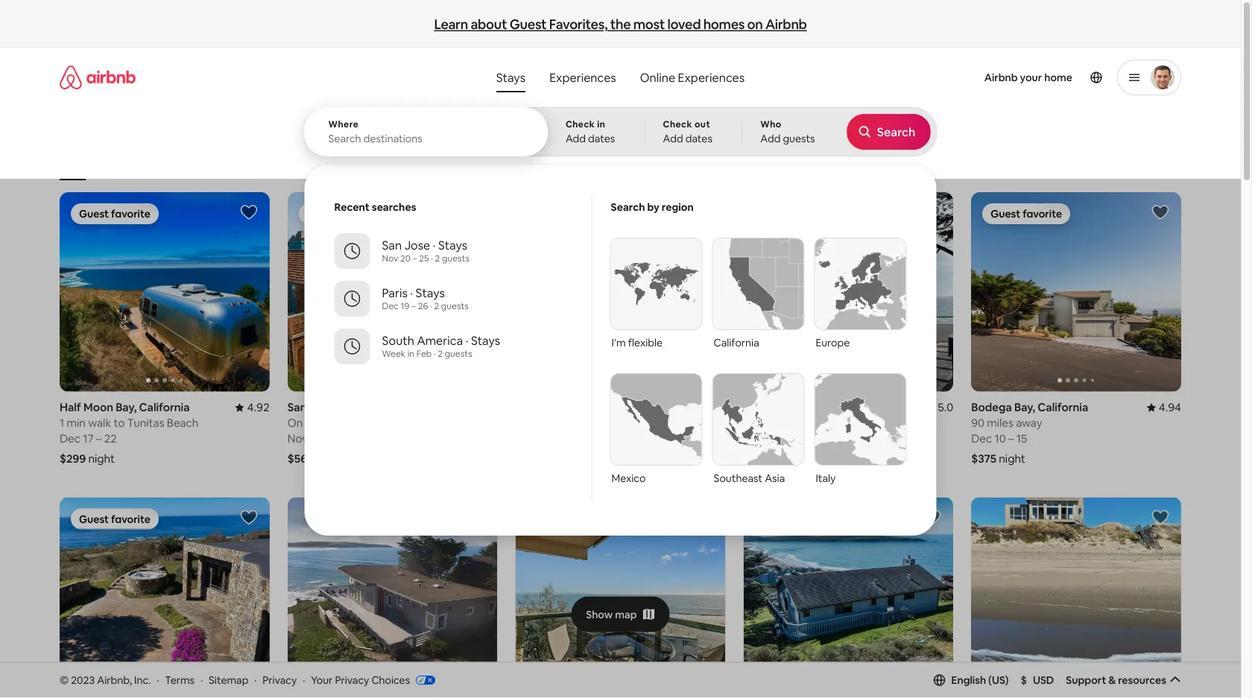 Task type: vqa. For each thing, say whether or not it's contained in the screenshot.
bottommost How
no



Task type: describe. For each thing, give the bounding box(es) containing it.
what can we help you find? tab list
[[484, 63, 628, 92]]

add for check in add dates
[[566, 132, 586, 145]]

stays inside south america · stays week in feb · 2 guests
[[471, 333, 500, 348]]

mansions
[[551, 158, 591, 170]]

– inside bodega bay, california on wrights beach jan 5 – 10 $650 night
[[773, 432, 778, 446]]

california for bodega bay, california on wrights beach jan 5 – 10 $650 night
[[810, 400, 860, 415]]

english (us) button
[[933, 674, 1009, 687]]

omg!
[[625, 158, 649, 170]]

airbnb,
[[97, 673, 132, 687]]

nov inside the santa cruz, california on the beach nov 27 – dec 2 $567
[[288, 432, 308, 446]]

add to wishlist: big sur, california image
[[240, 509, 258, 527]]

– inside the santa cruz, california on the beach nov 27 – dec 2 $567
[[325, 432, 331, 446]]

feb
[[417, 348, 432, 360]]

amazing views
[[463, 158, 526, 169]]

terms link
[[165, 673, 195, 687]]

landing,
[[545, 400, 590, 415]]

$650
[[743, 452, 770, 466]]

(us)
[[988, 674, 1009, 687]]

sitemap
[[209, 673, 248, 687]]

national
[[747, 158, 782, 169]]

search
[[611, 200, 645, 214]]

away
[[1016, 416, 1042, 431]]

southeast
[[714, 472, 763, 485]]

moon
[[83, 400, 113, 415]]

none search field containing stays
[[304, 48, 937, 536]]

check out add dates
[[663, 118, 712, 145]]

airbnb your home
[[984, 71, 1072, 84]]

bodega bay, california on wrights beach jan 5 – 10 $650 night
[[743, 400, 860, 466]]

design
[[273, 158, 302, 170]]

stays button
[[484, 63, 537, 92]]

$375
[[971, 452, 996, 466]]

flexible
[[628, 336, 663, 350]]

add to wishlist: half moon bay, california image
[[240, 203, 258, 221]]

stays inside 'button'
[[496, 70, 526, 85]]

©
[[60, 673, 69, 687]]

cruz,
[[320, 400, 347, 415]]

asia
[[765, 472, 785, 485]]

on for jan
[[743, 416, 759, 431]]

add to wishlist: dillon beach, california image
[[924, 509, 941, 527]]

17
[[83, 432, 94, 446]]

miles
[[987, 416, 1013, 431]]

moss
[[515, 400, 542, 415]]

15
[[1016, 432, 1027, 446]]

bodega for wrights
[[743, 400, 784, 415]]

choices
[[371, 673, 410, 687]]

south
[[382, 333, 414, 348]]

beach
[[325, 416, 357, 431]]

california for moss landing, california
[[592, 400, 643, 415]]

4.9 out of 5 average rating image
[[698, 400, 725, 415]]

dates for check out add dates
[[685, 132, 712, 145]]

– inside bodega bay, california 90 miles away dec 10 – 15 $375 night
[[1008, 432, 1014, 446]]

show map
[[586, 608, 637, 621]]

jan
[[743, 432, 762, 446]]

guests inside who add guests
[[783, 132, 815, 145]]

&
[[1109, 674, 1116, 687]]

week
[[382, 348, 406, 360]]

santa
[[288, 400, 317, 415]]

trending
[[833, 158, 871, 170]]

show map button
[[571, 597, 670, 632]]

to
[[114, 416, 125, 431]]

airbnb inside profile element
[[984, 71, 1018, 84]]

recent searches
[[334, 200, 416, 214]]

5.0 out of 5 average rating image
[[926, 400, 953, 415]]

night inside half moon bay, california 1 min walk to tunitas beach dec 17 – 22 $299 night
[[88, 452, 115, 466]]

90
[[971, 416, 984, 431]]

half
[[60, 400, 81, 415]]

add to wishlist: watsonville, california image
[[1151, 509, 1169, 527]]

south america · stays week in feb · 2 guests
[[382, 333, 500, 360]]

experiences inside 'link'
[[678, 70, 745, 85]]

moss landing, california
[[515, 400, 643, 415]]

guests inside paris · stays dec 19 – 26 · 2 guests
[[441, 300, 469, 312]]

1 privacy from the left
[[263, 673, 297, 687]]

tunitas
[[127, 416, 164, 431]]

experiences inside button
[[549, 70, 616, 85]]

homes
[[703, 15, 745, 33]]

california inside stays tab panel
[[714, 336, 759, 350]]

america
[[417, 333, 463, 348]]

skiing
[[690, 158, 715, 170]]

italy
[[816, 472, 836, 485]]

group containing amazing views
[[60, 122, 945, 180]]

map
[[615, 608, 637, 621]]

region
[[662, 200, 694, 214]]

walk
[[88, 416, 111, 431]]

bodega bay, california 90 miles away dec 10 – 15 $375 night
[[971, 400, 1088, 466]]

4.92 out of 5 average rating image
[[235, 400, 270, 415]]

bay, for bodega bay, california on wrights beach jan 5 – 10 $650 night
[[786, 400, 807, 415]]

on for nov
[[288, 416, 303, 431]]

bay, inside half moon bay, california 1 min walk to tunitas beach dec 17 – 22 $299 night
[[116, 400, 137, 415]]

arctic
[[340, 158, 366, 170]]

20
[[400, 253, 411, 264]]

guest
[[510, 15, 547, 33]]

stays tab panel
[[304, 107, 937, 536]]

home
[[1044, 71, 1072, 84]]

loved
[[667, 15, 701, 33]]

5.0
[[937, 400, 953, 415]]

where
[[328, 118, 359, 130]]



Task type: locate. For each thing, give the bounding box(es) containing it.
stays down the guest
[[496, 70, 526, 85]]

california for santa cruz, california on the beach nov 27 – dec 2 $567
[[350, 400, 400, 415]]

night up asia at the right of the page
[[772, 452, 799, 466]]

english
[[951, 674, 986, 687]]

1 night from the left
[[88, 452, 115, 466]]

26
[[418, 300, 428, 312]]

show
[[586, 608, 613, 621]]

1 vertical spatial airbnb
[[984, 71, 1018, 84]]

1 horizontal spatial nov
[[382, 253, 398, 264]]

english (us)
[[951, 674, 1009, 687]]

group
[[60, 122, 945, 180], [60, 192, 270, 392], [288, 192, 498, 392], [515, 192, 725, 392], [743, 192, 953, 392], [971, 192, 1181, 392], [60, 498, 270, 697], [288, 498, 498, 697], [515, 498, 725, 697], [743, 498, 953, 697], [971, 498, 1181, 697]]

5
[[764, 432, 770, 446]]

inc.
[[134, 673, 151, 687]]

·
[[433, 237, 436, 253], [431, 253, 433, 264], [410, 285, 413, 300], [430, 300, 432, 312], [466, 333, 468, 348], [434, 348, 436, 360], [157, 673, 159, 687], [200, 673, 203, 687], [254, 673, 257, 687], [303, 673, 305, 687]]

1 horizontal spatial experiences
[[678, 70, 745, 85]]

0 horizontal spatial dates
[[588, 132, 615, 145]]

stays right america
[[471, 333, 500, 348]]

dec down 90
[[971, 432, 992, 446]]

stays inside san jose · stays nov 20 – 25 · 2 guests
[[438, 237, 467, 253]]

add to wishlist: bodega bay, california image for bodega bay, california on wrights beach jan 5 – 10 $650 night
[[924, 203, 941, 221]]

25
[[419, 253, 429, 264]]

add for check out add dates
[[663, 132, 683, 145]]

dec down beach on the left
[[333, 432, 354, 446]]

beach right wrights
[[804, 416, 836, 431]]

– right 19 at top
[[411, 300, 416, 312]]

on down santa
[[288, 416, 303, 431]]

1 on from the left
[[288, 416, 303, 431]]

dates for check in add dates
[[588, 132, 615, 145]]

2 down beach on the left
[[356, 432, 363, 446]]

california up beach on the left
[[350, 400, 400, 415]]

favorites,
[[549, 15, 608, 33]]

1 bodega from the left
[[743, 400, 784, 415]]

– right 5
[[773, 432, 778, 446]]

$ usd
[[1021, 674, 1054, 687]]

check up mansions at the top left of page
[[566, 118, 595, 130]]

support & resources button
[[1066, 674, 1181, 687]]

0 horizontal spatial bay,
[[116, 400, 137, 415]]

2 beach from the left
[[804, 416, 836, 431]]

0 horizontal spatial the
[[305, 416, 323, 431]]

terms
[[165, 673, 195, 687]]

night down 15
[[999, 452, 1025, 466]]

dec down min
[[60, 432, 80, 446]]

in inside south america · stays week in feb · 2 guests
[[407, 348, 415, 360]]

2 dates from the left
[[685, 132, 712, 145]]

– right 17
[[96, 432, 102, 446]]

bay, inside bodega bay, california on wrights beach jan 5 – 10 $650 night
[[786, 400, 807, 415]]

27
[[310, 432, 323, 446]]

0 horizontal spatial night
[[88, 452, 115, 466]]

4.94
[[1159, 400, 1181, 415]]

10 down the miles
[[995, 432, 1006, 446]]

in
[[597, 118, 605, 130], [407, 348, 415, 360]]

1 horizontal spatial add
[[663, 132, 683, 145]]

about
[[471, 15, 507, 33]]

guests right "26"
[[441, 300, 469, 312]]

airbnb left your
[[984, 71, 1018, 84]]

in inside check in add dates
[[597, 118, 605, 130]]

check inside check in add dates
[[566, 118, 595, 130]]

on
[[288, 416, 303, 431], [743, 416, 759, 431]]

add down online
[[663, 132, 683, 145]]

0 horizontal spatial add to wishlist: bodega bay, california image
[[924, 203, 941, 221]]

experiences up out
[[678, 70, 745, 85]]

0 horizontal spatial nov
[[288, 432, 308, 446]]

i'm flexible
[[611, 336, 663, 350]]

the up 27
[[305, 416, 323, 431]]

national parks
[[747, 158, 807, 169]]

bay, inside bodega bay, california 90 miles away dec 10 – 15 $375 night
[[1014, 400, 1035, 415]]

airbnb your home link
[[975, 62, 1081, 93]]

0 horizontal spatial privacy
[[263, 673, 297, 687]]

0 vertical spatial the
[[610, 15, 631, 33]]

1 add from the left
[[566, 132, 586, 145]]

check inside "check out add dates"
[[663, 118, 692, 130]]

2023
[[71, 673, 95, 687]]

1 horizontal spatial beach
[[804, 416, 836, 431]]

1 horizontal spatial dates
[[685, 132, 712, 145]]

1 vertical spatial in
[[407, 348, 415, 360]]

bodega for miles
[[971, 400, 1012, 415]]

on up 'jan' at the right bottom of page
[[743, 416, 759, 431]]

beach inside bodega bay, california on wrights beach jan 5 – 10 $650 night
[[804, 416, 836, 431]]

california down europe
[[810, 400, 860, 415]]

10
[[781, 432, 792, 446], [995, 432, 1006, 446]]

add to wishlist: bodega bay, california image for bodega bay, california 90 miles away dec 10 – 15 $375 night
[[1151, 203, 1169, 221]]

privacy left the your
[[263, 673, 297, 687]]

1 horizontal spatial in
[[597, 118, 605, 130]]

0 horizontal spatial bodega
[[743, 400, 784, 415]]

treehouses
[[897, 158, 945, 170]]

dec inside bodega bay, california 90 miles away dec 10 – 15 $375 night
[[971, 432, 992, 446]]

amazing
[[463, 158, 501, 169]]

stays right 19 at top
[[416, 285, 445, 300]]

guests right 25 in the top left of the page
[[442, 253, 470, 264]]

1 horizontal spatial on
[[743, 416, 759, 431]]

cabins
[[404, 158, 433, 170]]

–
[[413, 253, 417, 264], [411, 300, 416, 312], [96, 432, 102, 446], [325, 432, 331, 446], [773, 432, 778, 446], [1008, 432, 1014, 446]]

bodega inside bodega bay, california 90 miles away dec 10 – 15 $375 night
[[971, 400, 1012, 415]]

2 experiences from the left
[[678, 70, 745, 85]]

stays right 25 in the top left of the page
[[438, 237, 467, 253]]

add up mansions at the top left of page
[[566, 132, 586, 145]]

1 horizontal spatial night
[[772, 452, 799, 466]]

nov inside san jose · stays nov 20 – 25 · 2 guests
[[382, 253, 398, 264]]

guests right 'feb'
[[445, 348, 472, 360]]

0 horizontal spatial in
[[407, 348, 415, 360]]

bodega inside bodega bay, california on wrights beach jan 5 – 10 $650 night
[[743, 400, 784, 415]]

learn about guest favorites, the most loved homes on airbnb link
[[428, 9, 813, 39]]

beach inside half moon bay, california 1 min walk to tunitas beach dec 17 – 22 $299 night
[[167, 416, 199, 431]]

None search field
[[304, 48, 937, 536]]

22
[[104, 432, 117, 446]]

2 add to wishlist: bodega bay, california image from the left
[[1151, 203, 1169, 221]]

mexico
[[611, 472, 646, 485]]

night for $375
[[999, 452, 1025, 466]]

1 horizontal spatial airbnb
[[984, 71, 1018, 84]]

dates
[[588, 132, 615, 145], [685, 132, 712, 145]]

dates up mansions at the top left of page
[[588, 132, 615, 145]]

guests up parks
[[783, 132, 815, 145]]

1 dates from the left
[[588, 132, 615, 145]]

paris · stays dec 19 – 26 · 2 guests
[[382, 285, 469, 312]]

10 inside bodega bay, california 90 miles away dec 10 – 15 $375 night
[[995, 432, 1006, 446]]

who
[[760, 118, 782, 130]]

airbnb right on
[[765, 15, 807, 33]]

– left 15
[[1008, 432, 1014, 446]]

paris
[[382, 285, 408, 300]]

Where field
[[328, 132, 523, 145]]

your
[[311, 673, 333, 687]]

min
[[67, 416, 86, 431]]

on inside bodega bay, california on wrights beach jan 5 – 10 $650 night
[[743, 416, 759, 431]]

1 10 from the left
[[781, 432, 792, 446]]

airbnb
[[765, 15, 807, 33], [984, 71, 1018, 84]]

dec inside half moon bay, california 1 min walk to tunitas beach dec 17 – 22 $299 night
[[60, 432, 80, 446]]

0 horizontal spatial on
[[288, 416, 303, 431]]

2 inside south america · stays week in feb · 2 guests
[[438, 348, 443, 360]]

– inside paris · stays dec 19 – 26 · 2 guests
[[411, 300, 416, 312]]

dec inside the santa cruz, california on the beach nov 27 – dec 2 $567
[[333, 432, 354, 446]]

2 10 from the left
[[995, 432, 1006, 446]]

4.9
[[710, 400, 725, 415]]

1 beach from the left
[[167, 416, 199, 431]]

on
[[747, 15, 763, 33]]

2 inside san jose · stays nov 20 – 25 · 2 guests
[[435, 253, 440, 264]]

– inside san jose · stays nov 20 – 25 · 2 guests
[[413, 253, 417, 264]]

stays inside paris · stays dec 19 – 26 · 2 guests
[[416, 285, 445, 300]]

check for check in add dates
[[566, 118, 595, 130]]

2 horizontal spatial bay,
[[1014, 400, 1035, 415]]

your
[[1020, 71, 1042, 84]]

2 privacy from the left
[[335, 673, 369, 687]]

profile element
[[770, 48, 1181, 107]]

2 bay, from the left
[[786, 400, 807, 415]]

$567
[[288, 452, 313, 466]]

recent searches group
[[316, 195, 591, 370]]

experiences button
[[537, 63, 628, 92]]

– right 27
[[325, 432, 331, 446]]

parks
[[784, 158, 807, 169]]

0 vertical spatial in
[[597, 118, 605, 130]]

learn
[[434, 15, 468, 33]]

night down 22
[[88, 452, 115, 466]]

most
[[633, 15, 665, 33]]

1 horizontal spatial add to wishlist: bodega bay, california image
[[1151, 203, 1169, 221]]

2 add from the left
[[663, 132, 683, 145]]

the for favorites,
[[610, 15, 631, 33]]

2 inside the santa cruz, california on the beach nov 27 – dec 2 $567
[[356, 432, 363, 446]]

in left 'feb'
[[407, 348, 415, 360]]

2 right 25 in the top left of the page
[[435, 253, 440, 264]]

california inside bodega bay, california 90 miles away dec 10 – 15 $375 night
[[1038, 400, 1088, 415]]

california inside bodega bay, california on wrights beach jan 5 – 10 $650 night
[[810, 400, 860, 415]]

1 check from the left
[[566, 118, 595, 130]]

add inside check in add dates
[[566, 132, 586, 145]]

1 add to wishlist: bodega bay, california image from the left
[[924, 203, 941, 221]]

1 experiences from the left
[[549, 70, 616, 85]]

online experiences link
[[628, 63, 757, 92]]

add inside "check out add dates"
[[663, 132, 683, 145]]

add down who
[[760, 132, 781, 145]]

10 inside bodega bay, california on wrights beach jan 5 – 10 $650 night
[[781, 432, 792, 446]]

night for $650
[[772, 452, 799, 466]]

3 night from the left
[[999, 452, 1025, 466]]

on inside the santa cruz, california on the beach nov 27 – dec 2 $567
[[288, 416, 303, 431]]

2 on from the left
[[743, 416, 759, 431]]

10 down wrights
[[781, 432, 792, 446]]

searches
[[372, 200, 416, 214]]

1 horizontal spatial bodega
[[971, 400, 1012, 415]]

privacy right the your
[[335, 673, 369, 687]]

privacy link
[[263, 673, 297, 687]]

the left most
[[610, 15, 631, 33]]

search by region
[[611, 200, 694, 214]]

2 right 'feb'
[[438, 348, 443, 360]]

santa cruz, california on the beach nov 27 – dec 2 $567
[[288, 400, 400, 466]]

2 right "26"
[[434, 300, 439, 312]]

dec left 19 at top
[[382, 300, 399, 312]]

bay, up to
[[116, 400, 137, 415]]

sitemap link
[[209, 673, 248, 687]]

out
[[695, 118, 710, 130]]

check left out
[[663, 118, 692, 130]]

1 horizontal spatial 10
[[995, 432, 1006, 446]]

beach
[[167, 416, 199, 431], [804, 416, 836, 431]]

bodega up the miles
[[971, 400, 1012, 415]]

dates inside "check out add dates"
[[685, 132, 712, 145]]

wrights
[[761, 416, 802, 431]]

1 vertical spatial the
[[305, 416, 323, 431]]

1
[[60, 416, 64, 431]]

© 2023 airbnb, inc. ·
[[60, 673, 159, 687]]

california up 4.9
[[714, 336, 759, 350]]

night inside bodega bay, california on wrights beach jan 5 – 10 $650 night
[[772, 452, 799, 466]]

1 vertical spatial nov
[[288, 432, 308, 446]]

2 check from the left
[[663, 118, 692, 130]]

1 horizontal spatial check
[[663, 118, 692, 130]]

0 horizontal spatial airbnb
[[765, 15, 807, 33]]

bay, for bodega bay, california 90 miles away dec 10 – 15 $375 night
[[1014, 400, 1035, 415]]

2 night from the left
[[772, 452, 799, 466]]

the for on
[[305, 416, 323, 431]]

2 horizontal spatial night
[[999, 452, 1025, 466]]

by
[[647, 200, 660, 214]]

2
[[435, 253, 440, 264], [434, 300, 439, 312], [438, 348, 443, 360], [356, 432, 363, 446]]

experiences down favorites, on the left top of page
[[549, 70, 616, 85]]

california inside the santa cruz, california on the beach nov 27 – dec 2 $567
[[350, 400, 400, 415]]

0 horizontal spatial experiences
[[549, 70, 616, 85]]

0 vertical spatial nov
[[382, 253, 398, 264]]

views
[[502, 158, 526, 169]]

resources
[[1118, 674, 1166, 687]]

nov left 27
[[288, 432, 308, 446]]

1 horizontal spatial privacy
[[335, 673, 369, 687]]

add to wishlist: bodega bay, california image
[[924, 203, 941, 221], [1151, 203, 1169, 221]]

0 horizontal spatial 10
[[781, 432, 792, 446]]

dec inside paris · stays dec 19 – 26 · 2 guests
[[382, 300, 399, 312]]

0 horizontal spatial beach
[[167, 416, 199, 431]]

19
[[401, 300, 409, 312]]

add
[[566, 132, 586, 145], [663, 132, 683, 145], [760, 132, 781, 145]]

california for bodega bay, california 90 miles away dec 10 – 15 $375 night
[[1038, 400, 1088, 415]]

california right landing,
[[592, 400, 643, 415]]

2 horizontal spatial add
[[760, 132, 781, 145]]

check for check out add dates
[[663, 118, 692, 130]]

bay,
[[116, 400, 137, 415], [786, 400, 807, 415], [1014, 400, 1035, 415]]

0 horizontal spatial check
[[566, 118, 595, 130]]

3 add from the left
[[760, 132, 781, 145]]

night inside bodega bay, california 90 miles away dec 10 – 15 $375 night
[[999, 452, 1025, 466]]

0 vertical spatial airbnb
[[765, 15, 807, 33]]

check in add dates
[[566, 118, 615, 145]]

bodega up wrights
[[743, 400, 784, 415]]

3 bay, from the left
[[1014, 400, 1035, 415]]

add inside who add guests
[[760, 132, 781, 145]]

beach right tunitas
[[167, 416, 199, 431]]

guests inside south america · stays week in feb · 2 guests
[[445, 348, 472, 360]]

california up tunitas
[[139, 400, 190, 415]]

in down 'experiences' button
[[597, 118, 605, 130]]

2 bodega from the left
[[971, 400, 1012, 415]]

dates down out
[[685, 132, 712, 145]]

recent
[[334, 200, 370, 214]]

half moon bay, california 1 min walk to tunitas beach dec 17 – 22 $299 night
[[60, 400, 199, 466]]

support
[[1066, 674, 1106, 687]]

– inside half moon bay, california 1 min walk to tunitas beach dec 17 – 22 $299 night
[[96, 432, 102, 446]]

california inside half moon bay, california 1 min walk to tunitas beach dec 17 – 22 $299 night
[[139, 400, 190, 415]]

europe
[[816, 336, 850, 350]]

1 horizontal spatial the
[[610, 15, 631, 33]]

2 inside paris · stays dec 19 – 26 · 2 guests
[[434, 300, 439, 312]]

online experiences
[[640, 70, 745, 85]]

bay, up away
[[1014, 400, 1035, 415]]

dates inside check in add dates
[[588, 132, 615, 145]]

– left 25 in the top left of the page
[[413, 253, 417, 264]]

learn about guest favorites, the most loved homes on airbnb
[[434, 15, 807, 33]]

the inside the santa cruz, california on the beach nov 27 – dec 2 $567
[[305, 416, 323, 431]]

online
[[640, 70, 675, 85]]

0 horizontal spatial add
[[566, 132, 586, 145]]

bay, up wrights
[[786, 400, 807, 415]]

1 bay, from the left
[[116, 400, 137, 415]]

1 horizontal spatial bay,
[[786, 400, 807, 415]]

guests inside san jose · stays nov 20 – 25 · 2 guests
[[442, 253, 470, 264]]

nov left 20
[[382, 253, 398, 264]]

california up away
[[1038, 400, 1088, 415]]

4.94 out of 5 average rating image
[[1147, 400, 1181, 415]]

bodega
[[743, 400, 784, 415], [971, 400, 1012, 415]]



